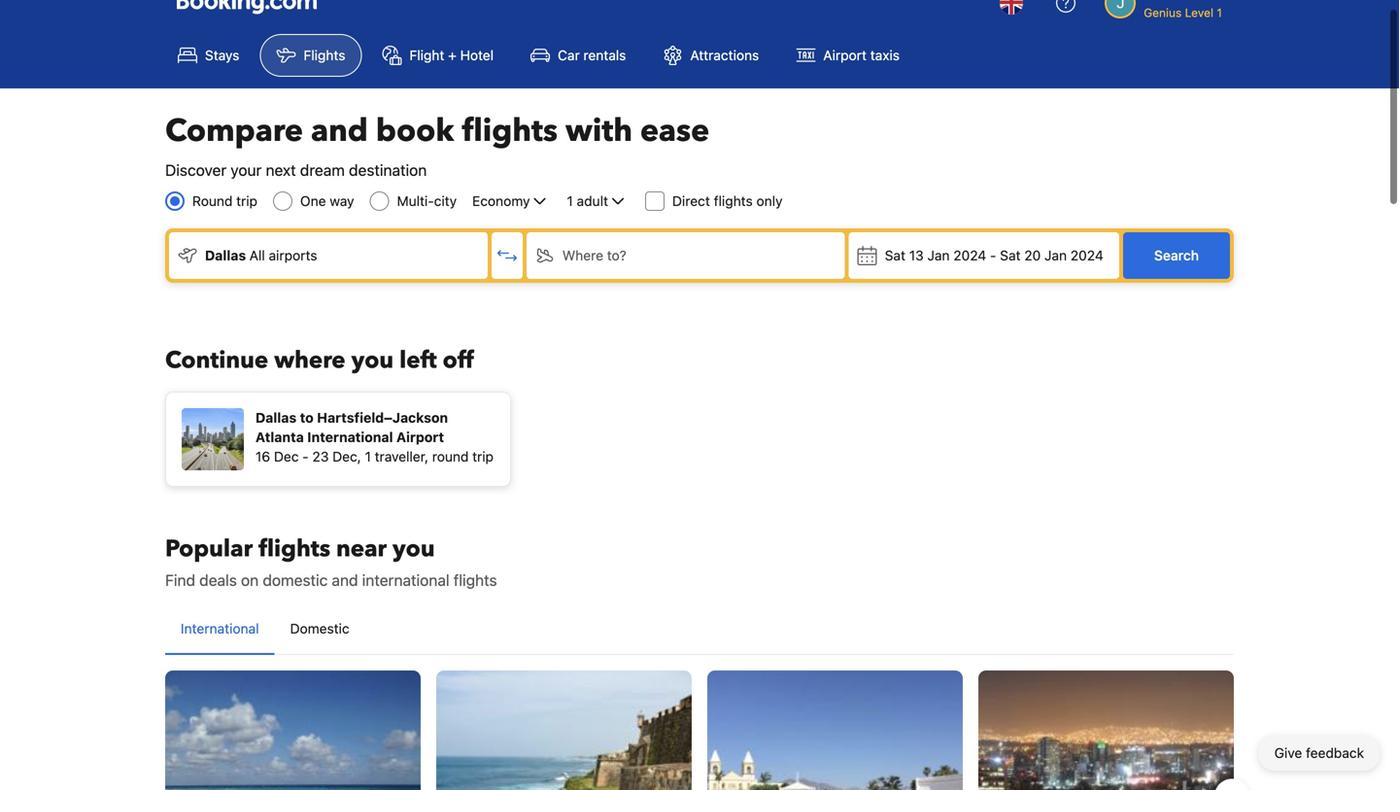 Task type: describe. For each thing, give the bounding box(es) containing it.
and inside the popular flights near you find deals on domestic and international flights
[[332, 571, 358, 589]]

attractions
[[690, 47, 759, 63]]

dallas for dallas
[[205, 247, 246, 263]]

on
[[241, 571, 259, 589]]

level
[[1185, 6, 1214, 19]]

sat 13 jan 2024 - sat 20 jan 2024 button
[[849, 232, 1120, 279]]

where to? button
[[527, 232, 845, 279]]

dallas to san josé del cabo image
[[708, 671, 963, 790]]

direct flights only
[[673, 193, 783, 209]]

flights
[[304, 47, 345, 63]]

only
[[757, 193, 783, 209]]

domestic button
[[275, 604, 365, 654]]

dallas for dallas to hartsfield–jackson atlanta international airport
[[256, 410, 297, 426]]

to?
[[607, 247, 627, 263]]

flights inside "compare and book flights with ease discover your next dream destination"
[[462, 110, 558, 152]]

direct
[[673, 193, 710, 209]]

1 horizontal spatial airport
[[823, 47, 867, 63]]

stays
[[205, 47, 240, 63]]

1 inside dropdown button
[[567, 193, 573, 209]]

round
[[432, 449, 469, 465]]

give feedback button
[[1259, 736, 1380, 771]]

economy
[[472, 193, 530, 209]]

attractions link
[[647, 34, 776, 77]]

find
[[165, 571, 195, 589]]

popular flights near you find deals on domestic and international flights
[[165, 533, 497, 589]]

flights left only
[[714, 193, 753, 209]]

popular
[[165, 533, 253, 565]]

13
[[909, 247, 924, 263]]

domestic
[[290, 621, 350, 637]]

multi-
[[397, 193, 434, 209]]

flights right international
[[454, 571, 497, 589]]

where
[[274, 345, 346, 377]]

airports
[[269, 247, 317, 263]]

multi-city
[[397, 193, 457, 209]]

dallas all airports
[[205, 247, 317, 263]]

dallas to cancún image
[[165, 671, 421, 790]]

adult
[[577, 193, 608, 209]]

near
[[336, 533, 387, 565]]

1 inside dropdown button
[[1217, 6, 1223, 19]]

car rentals
[[558, 47, 626, 63]]

0 vertical spatial trip
[[236, 193, 258, 209]]

+
[[448, 47, 457, 63]]

- inside popup button
[[990, 247, 997, 263]]

flights link
[[260, 34, 362, 77]]

flight
[[410, 47, 445, 63]]

one way
[[300, 193, 354, 209]]

dream
[[300, 161, 345, 179]]

1 2024 from the left
[[954, 247, 987, 263]]

genius level 1 button
[[1097, 0, 1230, 25]]

1 inside dallas to hartsfield–jackson atlanta international airport 16 dec - 23 dec, 1 traveller, round trip
[[365, 449, 371, 465]]

round
[[192, 193, 233, 209]]

left
[[400, 345, 437, 377]]

feedback
[[1306, 745, 1365, 761]]

car
[[558, 47, 580, 63]]

airport inside dallas to hartsfield–jackson atlanta international airport 16 dec - 23 dec, 1 traveller, round trip
[[396, 429, 444, 445]]

dallas to hartsfield–jackson atlanta international airport 16 dec - 23 dec, 1 traveller, round trip
[[256, 410, 494, 465]]

with
[[566, 110, 633, 152]]

city
[[434, 193, 457, 209]]

flight + hotel link
[[366, 34, 510, 77]]

16
[[256, 449, 270, 465]]

deals
[[199, 571, 237, 589]]

give
[[1275, 745, 1303, 761]]

genius
[[1144, 6, 1182, 19]]



Task type: vqa. For each thing, say whether or not it's contained in the screenshot.
FLIGHT + HOTEL link
yes



Task type: locate. For each thing, give the bounding box(es) containing it.
sat 13 jan 2024 - sat 20 jan 2024
[[885, 247, 1104, 263]]

23
[[312, 449, 329, 465]]

1 right level
[[1217, 6, 1223, 19]]

2024 right 13
[[954, 247, 987, 263]]

1 horizontal spatial jan
[[1045, 247, 1067, 263]]

2024 right 20
[[1071, 247, 1104, 263]]

0 vertical spatial 1
[[1217, 6, 1223, 19]]

search button
[[1123, 232, 1230, 279]]

hotel
[[460, 47, 494, 63]]

0 horizontal spatial international
[[181, 621, 259, 637]]

0 horizontal spatial dallas
[[205, 247, 246, 263]]

1 horizontal spatial dallas
[[256, 410, 297, 426]]

next
[[266, 161, 296, 179]]

where to?
[[563, 247, 627, 263]]

1 horizontal spatial trip
[[473, 449, 494, 465]]

0 vertical spatial you
[[351, 345, 394, 377]]

- left 23
[[302, 449, 309, 465]]

1 vertical spatial airport
[[396, 429, 444, 445]]

round trip
[[192, 193, 258, 209]]

0 horizontal spatial -
[[302, 449, 309, 465]]

international up dec,
[[307, 429, 393, 445]]

give feedback
[[1275, 745, 1365, 761]]

book
[[376, 110, 454, 152]]

genius level 1
[[1144, 6, 1223, 19]]

1
[[1217, 6, 1223, 19], [567, 193, 573, 209], [365, 449, 371, 465]]

stays link
[[161, 34, 256, 77]]

and inside "compare and book flights with ease discover your next dream destination"
[[311, 110, 368, 152]]

0 vertical spatial dallas
[[205, 247, 246, 263]]

2024
[[954, 247, 987, 263], [1071, 247, 1104, 263]]

dallas inside dallas to hartsfield–jackson atlanta international airport 16 dec - 23 dec, 1 traveller, round trip
[[256, 410, 297, 426]]

0 horizontal spatial 1
[[365, 449, 371, 465]]

dallas
[[205, 247, 246, 263], [256, 410, 297, 426]]

international down deals
[[181, 621, 259, 637]]

2 horizontal spatial 1
[[1217, 6, 1223, 19]]

and down near
[[332, 571, 358, 589]]

international
[[362, 571, 450, 589]]

1 vertical spatial you
[[393, 533, 435, 565]]

0 horizontal spatial trip
[[236, 193, 258, 209]]

- inside dallas to hartsfield–jackson atlanta international airport 16 dec - 23 dec, 1 traveller, round trip
[[302, 449, 309, 465]]

car rentals link
[[514, 34, 643, 77]]

trip inside dallas to hartsfield–jackson atlanta international airport 16 dec - 23 dec, 1 traveller, round trip
[[473, 449, 494, 465]]

continue
[[165, 345, 268, 377]]

booking.com logo image
[[177, 0, 317, 14], [177, 0, 317, 14]]

0 vertical spatial international
[[307, 429, 393, 445]]

1 jan from the left
[[928, 247, 950, 263]]

way
[[330, 193, 354, 209]]

and up dream
[[311, 110, 368, 152]]

dallas left all
[[205, 247, 246, 263]]

0 vertical spatial -
[[990, 247, 997, 263]]

continue where you left off
[[165, 345, 474, 377]]

1 right dec,
[[365, 449, 371, 465]]

compare
[[165, 110, 303, 152]]

sat left 13
[[885, 247, 906, 263]]

dallas to mexico city image
[[979, 671, 1234, 790]]

airport taxis
[[823, 47, 900, 63]]

20
[[1025, 247, 1041, 263]]

- left 20
[[990, 247, 997, 263]]

1 vertical spatial and
[[332, 571, 358, 589]]

0 vertical spatial airport
[[823, 47, 867, 63]]

dec
[[274, 449, 299, 465]]

to
[[300, 410, 314, 426]]

and
[[311, 110, 368, 152], [332, 571, 358, 589]]

where
[[563, 247, 604, 263]]

1 vertical spatial international
[[181, 621, 259, 637]]

taxis
[[871, 47, 900, 63]]

2 vertical spatial 1
[[365, 449, 371, 465]]

sat
[[885, 247, 906, 263], [1000, 247, 1021, 263]]

1 left adult
[[567, 193, 573, 209]]

0 horizontal spatial airport
[[396, 429, 444, 445]]

flights up domestic
[[259, 533, 330, 565]]

you inside the popular flights near you find deals on domestic and international flights
[[393, 533, 435, 565]]

1 adult button
[[565, 190, 630, 213]]

tab list
[[165, 604, 1234, 656]]

hartsfield–jackson
[[317, 410, 448, 426]]

domestic
[[263, 571, 328, 589]]

flights
[[462, 110, 558, 152], [714, 193, 753, 209], [259, 533, 330, 565], [454, 571, 497, 589]]

1 vertical spatial 1
[[567, 193, 573, 209]]

one
[[300, 193, 326, 209]]

2 sat from the left
[[1000, 247, 1021, 263]]

1 sat from the left
[[885, 247, 906, 263]]

international inside button
[[181, 621, 259, 637]]

search
[[1155, 247, 1199, 263]]

your
[[231, 161, 262, 179]]

international button
[[165, 604, 275, 654]]

-
[[990, 247, 997, 263], [302, 449, 309, 465]]

jan
[[928, 247, 950, 263], [1045, 247, 1067, 263]]

you
[[351, 345, 394, 377], [393, 533, 435, 565]]

dec,
[[333, 449, 361, 465]]

airport
[[823, 47, 867, 63], [396, 429, 444, 445]]

2 jan from the left
[[1045, 247, 1067, 263]]

you up international
[[393, 533, 435, 565]]

flight + hotel
[[410, 47, 494, 63]]

compare and book flights with ease discover your next dream destination
[[165, 110, 710, 179]]

region
[[150, 663, 1250, 790]]

sat left 20
[[1000, 247, 1021, 263]]

1 horizontal spatial 2024
[[1071, 247, 1104, 263]]

you left the left
[[351, 345, 394, 377]]

airport left taxis
[[823, 47, 867, 63]]

discover
[[165, 161, 227, 179]]

1 adult
[[567, 193, 608, 209]]

1 horizontal spatial 1
[[567, 193, 573, 209]]

dallas to san juan image
[[436, 671, 692, 790]]

1 vertical spatial dallas
[[256, 410, 297, 426]]

international inside dallas to hartsfield–jackson atlanta international airport 16 dec - 23 dec, 1 traveller, round trip
[[307, 429, 393, 445]]

destination
[[349, 161, 427, 179]]

1 horizontal spatial international
[[307, 429, 393, 445]]

trip right round at the bottom
[[473, 449, 494, 465]]

0 horizontal spatial 2024
[[954, 247, 987, 263]]

1 horizontal spatial -
[[990, 247, 997, 263]]

dallas up atlanta in the bottom of the page
[[256, 410, 297, 426]]

atlanta
[[256, 429, 304, 445]]

0 vertical spatial and
[[311, 110, 368, 152]]

flights up economy
[[462, 110, 558, 152]]

1 vertical spatial -
[[302, 449, 309, 465]]

off
[[443, 345, 474, 377]]

airport taxis link
[[780, 34, 916, 77]]

0 horizontal spatial sat
[[885, 247, 906, 263]]

trip down your
[[236, 193, 258, 209]]

2 2024 from the left
[[1071, 247, 1104, 263]]

1 vertical spatial trip
[[473, 449, 494, 465]]

trip
[[236, 193, 258, 209], [473, 449, 494, 465]]

airport up traveller, in the left bottom of the page
[[396, 429, 444, 445]]

0 horizontal spatial jan
[[928, 247, 950, 263]]

all
[[249, 247, 265, 263]]

traveller,
[[375, 449, 429, 465]]

jan right 13
[[928, 247, 950, 263]]

jan right 20
[[1045, 247, 1067, 263]]

rentals
[[584, 47, 626, 63]]

tab list containing international
[[165, 604, 1234, 656]]

1 horizontal spatial sat
[[1000, 247, 1021, 263]]

ease
[[640, 110, 710, 152]]

international
[[307, 429, 393, 445], [181, 621, 259, 637]]



